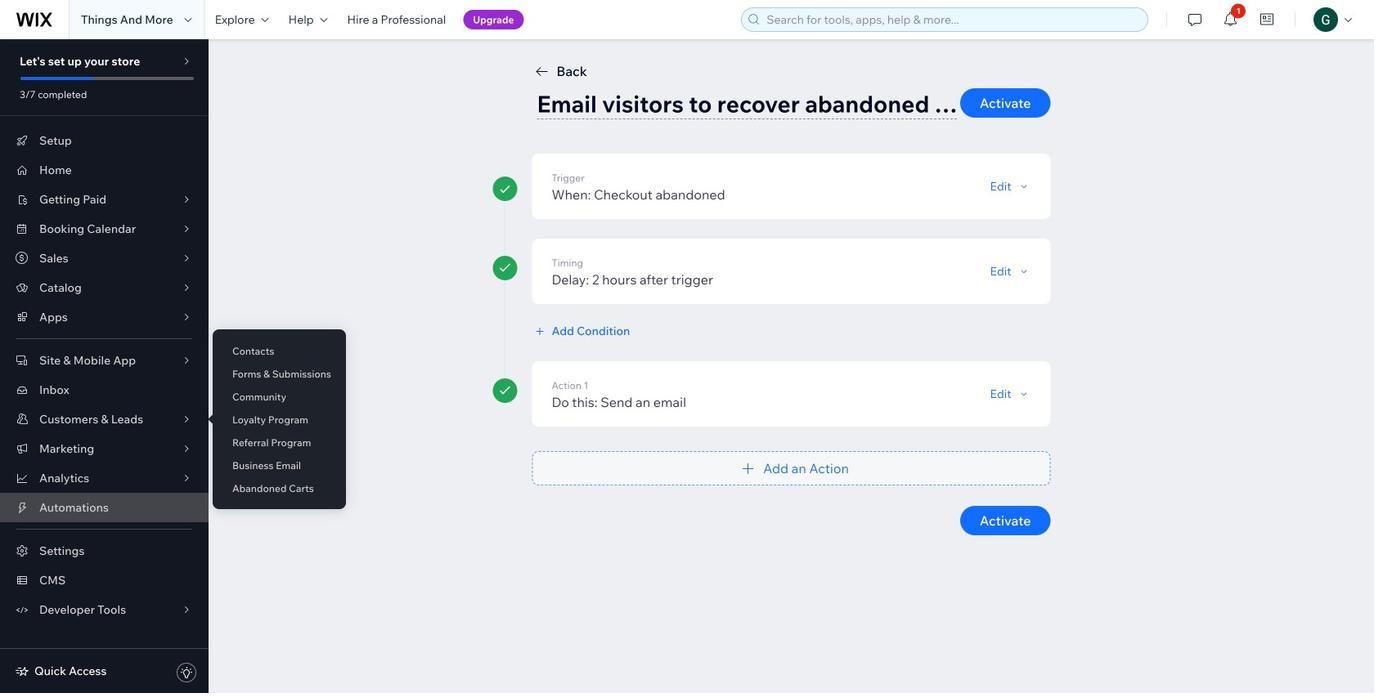 Task type: locate. For each thing, give the bounding box(es) containing it.
Search for tools, apps, help & more... field
[[762, 8, 1143, 31]]

sidebar element
[[0, 39, 209, 694]]



Task type: vqa. For each thing, say whether or not it's contained in the screenshot.
the Preview site BUTTON
no



